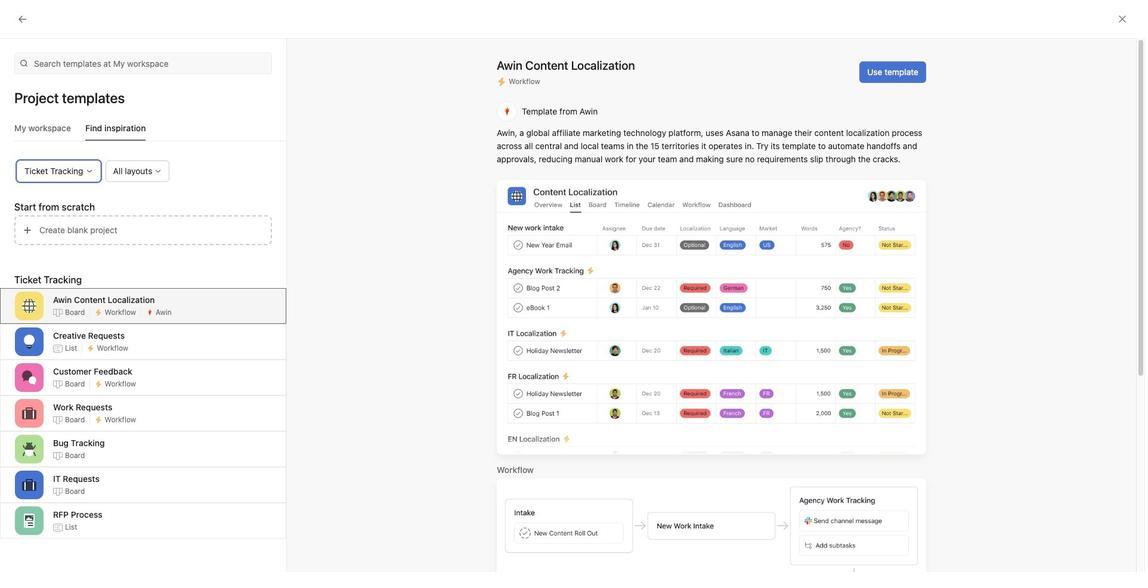 Task type: locate. For each thing, give the bounding box(es) containing it.
close image
[[1118, 14, 1128, 24]]

tab list
[[14, 122, 286, 141]]

projects element
[[0, 190, 143, 347]]

go back image
[[18, 14, 27, 24]]

hide sidebar image
[[16, 10, 25, 19]]

list item
[[302, 458, 331, 488]]

insights element
[[0, 109, 143, 190]]

teams element
[[0, 347, 143, 390]]



Task type: describe. For each thing, give the bounding box(es) containing it.
global element
[[0, 29, 143, 101]]

Search templates at My workspace text field
[[14, 52, 272, 74]]

awin content localization image
[[22, 299, 36, 313]]



Task type: vqa. For each thing, say whether or not it's contained in the screenshot.
Teams element at the left bottom of the page
yes



